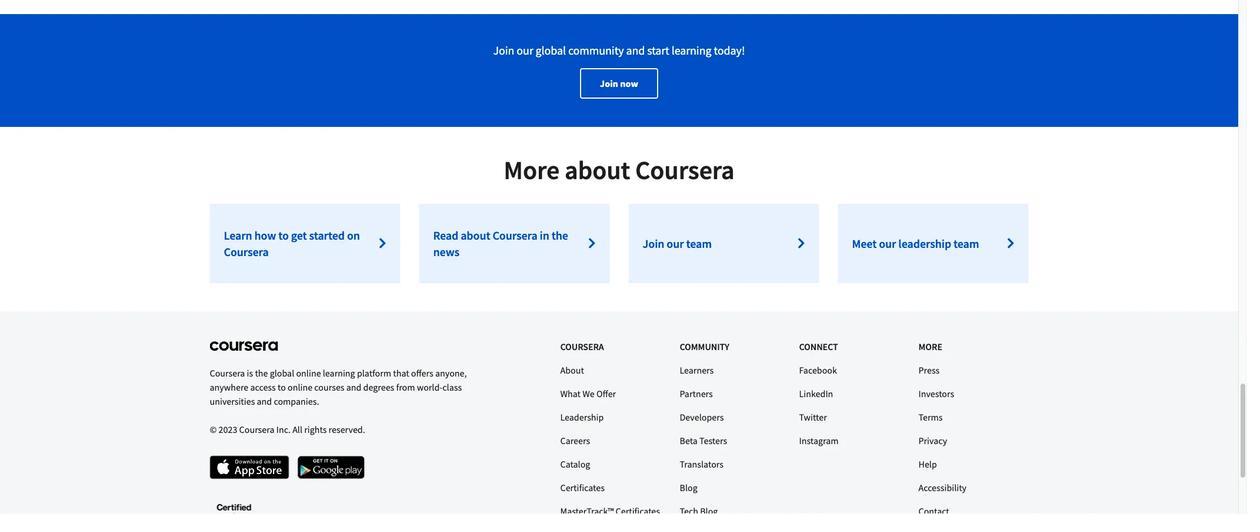 Task type: locate. For each thing, give the bounding box(es) containing it.
get it on google play image
[[297, 456, 365, 480]]

© 2023 coursera inc. all rights reserved.
[[210, 424, 365, 436]]

coursera inside "learn how to get started on coursera"
[[224, 245, 269, 259]]

1 horizontal spatial global
[[536, 43, 566, 58]]

more
[[919, 341, 942, 353]]

chevron right image inside learn how to get started on coursera link
[[379, 238, 386, 249]]

2 chevron right image from the left
[[798, 238, 805, 249]]

1 horizontal spatial the
[[552, 228, 568, 243]]

1 horizontal spatial chevron right image
[[798, 238, 805, 249]]

join our global community and start learning today!
[[493, 43, 745, 58]]

2 vertical spatial and
[[257, 396, 272, 408]]

chevron right image inside 'meet our leadership team' link
[[1007, 238, 1015, 249]]

1 horizontal spatial learning
[[672, 43, 712, 58]]

about inside read about coursera in the news
[[461, 228, 490, 243]]

terms
[[919, 412, 943, 424]]

learning right start
[[672, 43, 712, 58]]

1 vertical spatial learning
[[323, 368, 355, 380]]

2 chevron right image from the left
[[1007, 238, 1015, 249]]

2 horizontal spatial join
[[643, 236, 664, 251]]

join inside join our team link
[[643, 236, 664, 251]]

coursera for © 2023 coursera inc. all rights reserved.
[[239, 424, 274, 436]]

1 chevron right image from the left
[[588, 238, 596, 249]]

learn how to get started on coursera link
[[210, 204, 400, 284]]

that
[[393, 368, 409, 380]]

and left start
[[626, 43, 645, 58]]

1 vertical spatial global
[[270, 368, 294, 380]]

how
[[254, 228, 276, 243]]

platform
[[357, 368, 391, 380]]

chevron right image inside read about coursera in the news link
[[588, 238, 596, 249]]

read about coursera in the news link
[[419, 204, 610, 284]]

0 vertical spatial join
[[493, 43, 514, 58]]

1 team from the left
[[686, 236, 712, 251]]

learning up courses
[[323, 368, 355, 380]]

0 vertical spatial learning
[[672, 43, 712, 58]]

beta testers link
[[680, 435, 727, 447]]

anywhere
[[210, 382, 248, 394]]

1 horizontal spatial join
[[600, 78, 618, 89]]

our for leadership
[[879, 236, 896, 251]]

accessibility link
[[919, 482, 967, 494]]

reserved.
[[329, 424, 365, 436]]

instagram
[[799, 435, 839, 447]]

1 horizontal spatial team
[[954, 236, 979, 251]]

press
[[919, 365, 940, 377]]

0 horizontal spatial chevron right image
[[379, 238, 386, 249]]

what we offer link
[[560, 388, 616, 400]]

1 vertical spatial and
[[346, 382, 361, 394]]

global up the access
[[270, 368, 294, 380]]

2 horizontal spatial our
[[879, 236, 896, 251]]

coursera inside coursera is the global online learning platform that offers anyone, anywhere access to online courses and degrees from world-class universities and companies.
[[210, 368, 245, 380]]

partners link
[[680, 388, 713, 400]]

2 vertical spatial join
[[643, 236, 664, 251]]

chevron right image for learn how to get started on coursera
[[379, 238, 386, 249]]

1 horizontal spatial our
[[667, 236, 684, 251]]

2 horizontal spatial and
[[626, 43, 645, 58]]

to inside coursera is the global online learning platform that offers anyone, anywhere access to online courses and degrees from world-class universities and companies.
[[278, 382, 286, 394]]

leadership
[[560, 412, 604, 424]]

1 horizontal spatial chevron right image
[[1007, 238, 1015, 249]]

press link
[[919, 365, 940, 377]]

about for read
[[461, 228, 490, 243]]

global left community on the top of the page
[[536, 43, 566, 58]]

and down the access
[[257, 396, 272, 408]]

0 horizontal spatial global
[[270, 368, 294, 380]]

1 horizontal spatial about
[[565, 154, 630, 186]]

0 horizontal spatial our
[[517, 43, 533, 58]]

learning
[[672, 43, 712, 58], [323, 368, 355, 380]]

1 vertical spatial the
[[255, 368, 268, 380]]

chevron right image inside join our team link
[[798, 238, 805, 249]]

online up courses
[[296, 368, 321, 380]]

0 vertical spatial and
[[626, 43, 645, 58]]

careers
[[560, 435, 590, 447]]

to right the access
[[278, 382, 286, 394]]

class
[[443, 382, 462, 394]]

blog link
[[680, 482, 698, 494]]

we
[[583, 388, 595, 400]]

chevron right image for read about coursera in the news
[[588, 238, 596, 249]]

catalog
[[560, 459, 590, 471]]

chevron right image for join our team
[[798, 238, 805, 249]]

0 vertical spatial to
[[278, 228, 289, 243]]

what we offer
[[560, 388, 616, 400]]

global
[[536, 43, 566, 58], [270, 368, 294, 380]]

1 vertical spatial join
[[600, 78, 618, 89]]

0 vertical spatial about
[[565, 154, 630, 186]]

certificates
[[560, 482, 605, 494]]

help
[[919, 459, 937, 471]]

learning inside coursera is the global online learning platform that offers anyone, anywhere access to online courses and degrees from world-class universities and companies.
[[323, 368, 355, 380]]

careers link
[[560, 435, 590, 447]]

accessibility
[[919, 482, 967, 494]]

chevron right image
[[379, 238, 386, 249], [1007, 238, 1015, 249]]

developers
[[680, 412, 724, 424]]

inc.
[[276, 424, 291, 436]]

chevron right image
[[588, 238, 596, 249], [798, 238, 805, 249]]

about
[[565, 154, 630, 186], [461, 228, 490, 243]]

learn how to get started on coursera
[[224, 228, 360, 259]]

join
[[493, 43, 514, 58], [600, 78, 618, 89], [643, 236, 664, 251]]

our
[[517, 43, 533, 58], [667, 236, 684, 251], [879, 236, 896, 251]]

1 vertical spatial about
[[461, 228, 490, 243]]

0 horizontal spatial about
[[461, 228, 490, 243]]

0 horizontal spatial join
[[493, 43, 514, 58]]

privacy
[[919, 435, 947, 447]]

to inside "learn how to get started on coursera"
[[278, 228, 289, 243]]

coursera
[[635, 154, 735, 186], [493, 228, 538, 243], [224, 245, 269, 259], [210, 368, 245, 380], [239, 424, 274, 436]]

developers link
[[680, 412, 724, 424]]

coursera inside read about coursera in the news
[[493, 228, 538, 243]]

0 horizontal spatial team
[[686, 236, 712, 251]]

1 vertical spatial to
[[278, 382, 286, 394]]

0 horizontal spatial chevron right image
[[588, 238, 596, 249]]

0 horizontal spatial learning
[[323, 368, 355, 380]]

coursera for read about coursera in the news
[[493, 228, 538, 243]]

learn
[[224, 228, 252, 243]]

and right courses
[[346, 382, 361, 394]]

community
[[680, 341, 729, 353]]

coursera for more about coursera
[[635, 154, 735, 186]]

learners
[[680, 365, 714, 377]]

the right is
[[255, 368, 268, 380]]

0 vertical spatial global
[[536, 43, 566, 58]]

1 chevron right image from the left
[[379, 238, 386, 249]]

0 horizontal spatial the
[[255, 368, 268, 380]]

0 vertical spatial online
[[296, 368, 321, 380]]

the inside read about coursera in the news
[[552, 228, 568, 243]]

courses
[[314, 382, 344, 394]]

catalog link
[[560, 459, 590, 471]]

to left get
[[278, 228, 289, 243]]

to
[[278, 228, 289, 243], [278, 382, 286, 394]]

0 vertical spatial the
[[552, 228, 568, 243]]

join inside join now button
[[600, 78, 618, 89]]

the right in at left
[[552, 228, 568, 243]]

team
[[686, 236, 712, 251], [954, 236, 979, 251]]

meet our leadership team link
[[838, 204, 1029, 284]]

online up companies.
[[288, 382, 313, 394]]



Task type: vqa. For each thing, say whether or not it's contained in the screenshot.
have
no



Task type: describe. For each thing, give the bounding box(es) containing it.
global inside coursera is the global online learning platform that offers anyone, anywhere access to online courses and degrees from world-class universities and companies.
[[270, 368, 294, 380]]

companies.
[[274, 396, 319, 408]]

what
[[560, 388, 581, 400]]

leadership
[[899, 236, 951, 251]]

linkedin link
[[799, 388, 833, 400]]

our for team
[[667, 236, 684, 251]]

linkedin
[[799, 388, 833, 400]]

all
[[292, 424, 302, 436]]

the inside coursera is the global online learning platform that offers anyone, anywhere access to online courses and degrees from world-class universities and companies.
[[255, 368, 268, 380]]

download on the app store image
[[210, 456, 289, 480]]

0 horizontal spatial and
[[257, 396, 272, 408]]

blog
[[680, 482, 698, 494]]

instagram link
[[799, 435, 839, 447]]

join for join our team
[[643, 236, 664, 251]]

join now
[[600, 78, 638, 89]]

2023
[[219, 424, 237, 436]]

twitter link
[[799, 412, 827, 424]]

is
[[247, 368, 253, 380]]

twitter
[[799, 412, 827, 424]]

now
[[620, 78, 638, 89]]

community
[[568, 43, 624, 58]]

degrees
[[363, 382, 394, 394]]

on
[[347, 228, 360, 243]]

certificates link
[[560, 482, 605, 494]]

more
[[504, 154, 560, 186]]

facebook
[[799, 365, 837, 377]]

investors link
[[919, 388, 954, 400]]

in
[[540, 228, 549, 243]]

about link
[[560, 365, 584, 377]]

meet
[[852, 236, 877, 251]]

universities
[[210, 396, 255, 408]]

get
[[291, 228, 307, 243]]

rights
[[304, 424, 327, 436]]

join for join our global community and start learning today!
[[493, 43, 514, 58]]

testers
[[700, 435, 727, 447]]

anyone,
[[435, 368, 467, 380]]

read about coursera in the news
[[433, 228, 568, 259]]

partners
[[680, 388, 713, 400]]

1 vertical spatial online
[[288, 382, 313, 394]]

investors
[[919, 388, 954, 400]]

started
[[309, 228, 345, 243]]

coursera
[[560, 341, 604, 353]]

more about coursera
[[504, 154, 735, 186]]

2 team from the left
[[954, 236, 979, 251]]

coursera is the global online learning platform that offers anyone, anywhere access to online courses and degrees from world-class universities and companies.
[[210, 368, 467, 408]]

offer
[[597, 388, 616, 400]]

connect
[[799, 341, 838, 353]]

world-
[[417, 382, 443, 394]]

our for global
[[517, 43, 533, 58]]

from
[[396, 382, 415, 394]]

certified b corporation image
[[210, 498, 258, 515]]

about
[[560, 365, 584, 377]]

help link
[[919, 459, 937, 471]]

news
[[433, 245, 460, 259]]

translators
[[680, 459, 724, 471]]

beta testers
[[680, 435, 727, 447]]

chevron right image for meet our leadership team
[[1007, 238, 1015, 249]]

start
[[647, 43, 669, 58]]

©
[[210, 424, 217, 436]]

translators link
[[680, 459, 724, 471]]

today!
[[714, 43, 745, 58]]

coursera image
[[210, 340, 278, 354]]

meet our leadership team
[[852, 236, 979, 251]]

1 horizontal spatial and
[[346, 382, 361, 394]]

join now link
[[580, 68, 658, 99]]

join our team
[[643, 236, 712, 251]]

join now button
[[580, 68, 658, 99]]

join our team link
[[629, 204, 819, 284]]

access
[[250, 382, 276, 394]]

join for join now
[[600, 78, 618, 89]]

beta
[[680, 435, 698, 447]]

about for more
[[565, 154, 630, 186]]

facebook link
[[799, 365, 837, 377]]

privacy link
[[919, 435, 947, 447]]

read
[[433, 228, 458, 243]]

learners link
[[680, 365, 714, 377]]

leadership link
[[560, 412, 604, 424]]

offers
[[411, 368, 433, 380]]

terms link
[[919, 412, 943, 424]]



